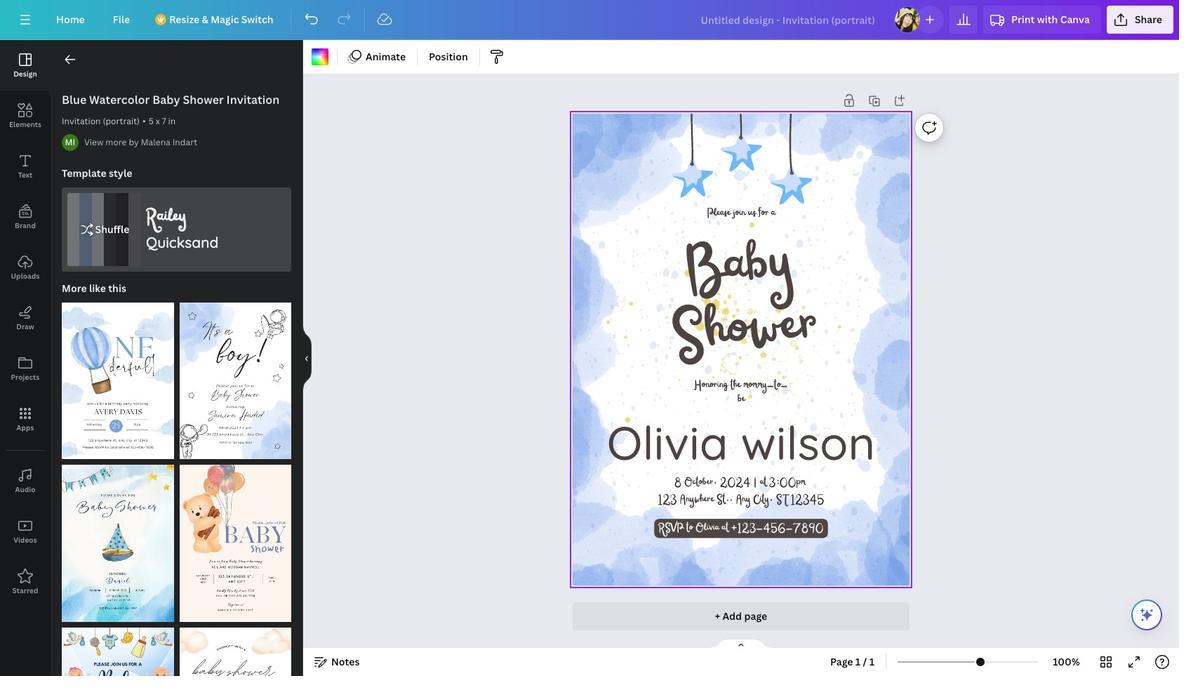 Task type: describe. For each thing, give the bounding box(es) containing it.
show pages image
[[708, 638, 775, 649]]

more
[[62, 282, 87, 295]]

the
[[731, 378, 741, 393]]

uploads
[[11, 271, 40, 281]]

brand
[[15, 220, 36, 230]]

main menu bar
[[0, 0, 1179, 40]]

railey
[[146, 205, 186, 231]]

text button
[[0, 141, 51, 192]]

apps button
[[0, 394, 51, 444]]

+ add page
[[715, 609, 768, 623]]

blue minimalist baby shower invitation group
[[62, 619, 174, 676]]

3:00pm
[[769, 475, 806, 490]]

print with canva button
[[984, 6, 1101, 34]]

Design title text field
[[690, 6, 888, 34]]

/
[[863, 655, 867, 668]]

view more by malena indart
[[84, 136, 197, 148]]

quicksand
[[146, 233, 219, 251]]

blue minimalist baby shower invitation image
[[62, 628, 174, 676]]

audio
[[15, 484, 35, 494]]

&
[[202, 13, 208, 26]]

resize & magic switch
[[169, 13, 274, 26]]

city,
[[753, 493, 773, 507]]

0 horizontal spatial at
[[722, 521, 729, 536]]

1 horizontal spatial shower
[[668, 287, 820, 381]]

any
[[736, 493, 750, 507]]

baby shower
[[668, 223, 820, 381]]

please join us for a
[[707, 206, 775, 221]]

animate
[[366, 50, 406, 63]]

resize & magic switch button
[[147, 6, 285, 34]]

blue and black cute baby shower invitation group
[[179, 294, 291, 459]]

animate button
[[343, 46, 411, 68]]

blue and black cute baby shower invitation image
[[179, 303, 291, 459]]

malena
[[141, 136, 170, 148]]

elements
[[9, 119, 42, 129]]

apps
[[16, 423, 34, 432]]

us
[[748, 206, 756, 221]]

olivia wilson
[[607, 413, 876, 472]]

2024
[[720, 475, 751, 490]]

file
[[113, 13, 130, 26]]

home link
[[45, 6, 96, 34]]

rsvp
[[659, 521, 684, 536]]

projects button
[[0, 343, 51, 394]]

rsvp to olivia at +123-456-7890
[[659, 521, 824, 536]]

text
[[18, 170, 33, 180]]

page
[[745, 609, 768, 623]]

to-
[[774, 378, 788, 393]]

1 vertical spatial olivia
[[696, 521, 719, 536]]

share button
[[1107, 6, 1174, 34]]

magic
[[211, 13, 239, 26]]

a
[[771, 206, 775, 221]]

0 vertical spatial at
[[760, 475, 767, 490]]

+
[[715, 609, 720, 623]]

0 horizontal spatial baby
[[152, 92, 180, 107]]

share
[[1135, 13, 1163, 26]]

blue yellow watercolor boat baby shower invitation group
[[62, 457, 174, 622]]

template style
[[62, 166, 132, 180]]

file button
[[102, 6, 141, 34]]

7890
[[793, 521, 824, 536]]

view more by malena indart button
[[84, 135, 197, 150]]

hide image
[[303, 324, 312, 392]]

malena indart element
[[62, 134, 79, 151]]

100% button
[[1044, 651, 1090, 673]]

template
[[62, 166, 107, 180]]

5 x 7 in
[[149, 115, 176, 127]]

123
[[658, 493, 677, 507]]

draw
[[16, 322, 34, 331]]

watercolor
[[89, 92, 150, 107]]

print
[[1012, 13, 1035, 26]]

in
[[168, 115, 176, 127]]



Task type: vqa. For each thing, say whether or not it's contained in the screenshot.
For
yes



Task type: locate. For each thing, give the bounding box(es) containing it.
1 vertical spatial at
[[722, 521, 729, 536]]

0 vertical spatial baby
[[152, 92, 180, 107]]

switch
[[241, 13, 274, 26]]

st.,
[[717, 493, 733, 507]]

starred button
[[0, 557, 51, 607]]

#ffffff image
[[312, 48, 329, 65]]

resize
[[169, 13, 199, 26]]

aesthetic gender neutral baby shower invitation with lamb image
[[179, 628, 291, 676]]

side panel tab list
[[0, 40, 51, 607]]

0 horizontal spatial 1
[[856, 655, 861, 668]]

like
[[89, 282, 106, 295]]

design
[[13, 69, 37, 79]]

brand button
[[0, 192, 51, 242]]

100%
[[1053, 655, 1080, 668]]

1 horizontal spatial baby
[[682, 224, 796, 315]]

page 1 / 1
[[831, 655, 875, 668]]

+ add page button
[[573, 602, 910, 630]]

blue yellow watercolor boat baby shower invitation image
[[62, 465, 174, 622]]

1 horizontal spatial at
[[760, 475, 767, 490]]

onederful first birthday hot air balloon invitation group
[[62, 294, 174, 459]]

page
[[831, 655, 853, 668]]

anywhere
[[680, 493, 714, 507]]

123 anywhere st., any city, st 12345
[[658, 493, 825, 507]]

blue watercolor baby shower invitation
[[62, 92, 280, 107]]

position button
[[423, 46, 474, 68]]

to
[[686, 521, 693, 536]]

1 vertical spatial baby
[[682, 224, 796, 315]]

canva assistant image
[[1139, 607, 1156, 623]]

blue
[[62, 92, 87, 107]]

1 right /
[[870, 655, 875, 668]]

1 vertical spatial shower
[[668, 287, 820, 381]]

this
[[108, 282, 126, 295]]

olivia right to
[[696, 521, 719, 536]]

0 horizontal spatial invitation
[[62, 115, 101, 127]]

with
[[1037, 13, 1058, 26]]

add
[[723, 609, 742, 623]]

draw button
[[0, 293, 51, 343]]

8 october, 2024 | at 3:00pm
[[674, 475, 806, 490]]

projects
[[11, 372, 40, 382]]

1 left /
[[856, 655, 861, 668]]

onederful first birthday hot air balloon invitation image
[[62, 303, 174, 459]]

(portrait)
[[103, 115, 140, 127]]

mommy-
[[743, 378, 774, 393]]

1 horizontal spatial invitation
[[226, 92, 280, 107]]

please
[[707, 206, 731, 221]]

456-
[[763, 521, 793, 536]]

0 vertical spatial olivia
[[607, 413, 728, 472]]

malena indart image
[[62, 134, 79, 151]]

canva
[[1061, 13, 1090, 26]]

honoring
[[695, 378, 728, 393]]

style
[[109, 166, 132, 180]]

be
[[738, 392, 745, 407]]

olivia up 8
[[607, 413, 728, 472]]

5
[[149, 115, 154, 127]]

view
[[84, 136, 103, 148]]

0 vertical spatial invitation
[[226, 92, 280, 107]]

indart
[[173, 136, 197, 148]]

invitation (portrait)
[[62, 115, 140, 127]]

baby down join
[[682, 224, 796, 315]]

at left +123- in the bottom right of the page
[[722, 521, 729, 536]]

uploads button
[[0, 242, 51, 293]]

design button
[[0, 40, 51, 91]]

by
[[129, 136, 139, 148]]

shower
[[183, 92, 224, 107], [668, 287, 820, 381]]

more like this
[[62, 282, 126, 295]]

videos button
[[0, 506, 51, 557]]

0 vertical spatial shower
[[183, 92, 224, 107]]

join
[[733, 206, 745, 221]]

notes button
[[309, 651, 365, 673]]

invitation
[[226, 92, 280, 107], [62, 115, 101, 127]]

|
[[754, 475, 757, 490]]

x
[[156, 115, 160, 127]]

2 1 from the left
[[870, 655, 875, 668]]

more
[[106, 136, 127, 148]]

beige blue cute bear with balloons baby shower invitation image
[[179, 465, 291, 622]]

at right the "|"
[[760, 475, 767, 490]]

for
[[759, 206, 769, 221]]

beige blue cute bear with balloons baby shower invitation group
[[179, 457, 291, 622]]

12345
[[791, 493, 825, 507]]

starred
[[12, 586, 38, 595]]

1 horizontal spatial 1
[[870, 655, 875, 668]]

1 vertical spatial invitation
[[62, 115, 101, 127]]

home
[[56, 13, 85, 26]]

+123-
[[731, 521, 763, 536]]

8
[[674, 475, 682, 490]]

baby
[[152, 92, 180, 107], [682, 224, 796, 315]]

aesthetic gender neutral baby shower invitation with lamb group
[[179, 619, 291, 676]]

print with canva
[[1012, 13, 1090, 26]]

position
[[429, 50, 468, 63]]

1 1 from the left
[[856, 655, 861, 668]]

baby inside baby shower
[[682, 224, 796, 315]]

0 horizontal spatial shower
[[183, 92, 224, 107]]

railey quicksand
[[146, 205, 219, 251]]

october,
[[684, 475, 718, 490]]

baby up 7
[[152, 92, 180, 107]]

videos
[[14, 535, 37, 545]]

st
[[776, 493, 788, 507]]

elements button
[[0, 91, 51, 141]]

7
[[162, 115, 166, 127]]

honoring the mommy-to- be
[[695, 378, 788, 407]]

wilson
[[741, 413, 876, 472]]

audio button
[[0, 456, 51, 506]]



